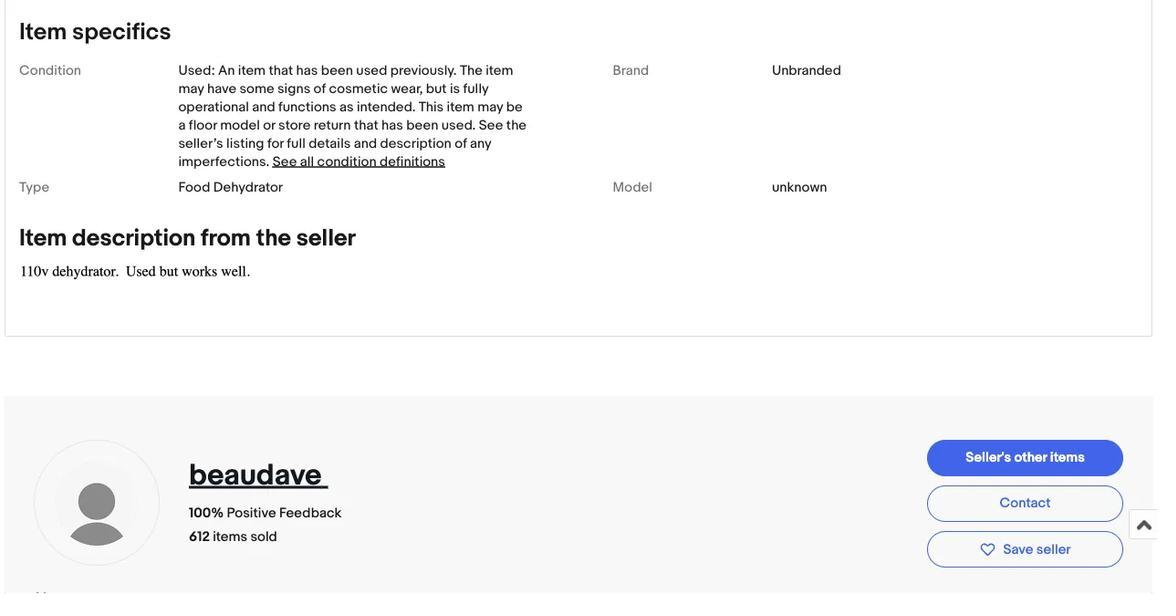 Task type: describe. For each thing, give the bounding box(es) containing it.
for
[[267, 135, 284, 152]]

positive
[[227, 505, 276, 521]]

item specifics
[[19, 18, 171, 46]]

used.
[[442, 117, 476, 133]]

model
[[220, 117, 260, 133]]

0 horizontal spatial may
[[178, 80, 204, 97]]

used:
[[178, 62, 215, 79]]

some
[[240, 80, 274, 97]]

save seller
[[1004, 541, 1071, 558]]

0 vertical spatial seller
[[296, 224, 356, 252]]

store
[[278, 117, 311, 133]]

0 horizontal spatial has
[[296, 62, 318, 79]]

any
[[470, 135, 491, 152]]

a
[[178, 117, 186, 133]]

seller inside button
[[1037, 541, 1071, 558]]

wear,
[[391, 80, 423, 97]]

dehydrator
[[213, 179, 283, 195]]

food dehydrator
[[178, 179, 283, 195]]

contact link
[[928, 486, 1124, 522]]

seller's other items
[[966, 450, 1085, 466]]

intended.
[[357, 99, 416, 115]]

the
[[460, 62, 483, 79]]

condition
[[19, 62, 81, 79]]

operational
[[178, 99, 249, 115]]

0 horizontal spatial the
[[256, 224, 291, 252]]

or
[[263, 117, 275, 133]]

return
[[314, 117, 351, 133]]

brand
[[613, 62, 649, 79]]

description inside the used: an item that has been used previously. the item may have some signs of cosmetic wear, but is fully operational and functions as intended. this item may be a floor model or store return that has been used. see the seller's listing for full details and description of any imperfections.
[[380, 135, 452, 152]]

but
[[426, 80, 447, 97]]

previously.
[[391, 62, 457, 79]]

listing
[[226, 135, 264, 152]]

0 horizontal spatial description
[[72, 224, 196, 252]]

the inside the used: an item that has been used previously. the item may have some signs of cosmetic wear, but is fully operational and functions as intended. this item may be a floor model or store return that has been used. see the seller's listing for full details and description of any imperfections.
[[506, 117, 527, 133]]

0 vertical spatial and
[[252, 99, 275, 115]]

1 vertical spatial may
[[478, 99, 503, 115]]

item for item specifics
[[19, 18, 67, 46]]

feedback
[[279, 505, 342, 521]]

type
[[19, 179, 49, 195]]

is
[[450, 80, 460, 97]]

details
[[309, 135, 351, 152]]

100%
[[189, 505, 224, 521]]

1 horizontal spatial of
[[455, 135, 467, 152]]

fully
[[463, 80, 489, 97]]

specifics
[[72, 18, 171, 46]]

2 horizontal spatial item
[[486, 62, 513, 79]]

used: an item that has been used previously. the item may have some signs of cosmetic wear, but is fully operational and functions as intended. this item may be a floor model or store return that has been used. see the seller's listing for full details and description of any imperfections.
[[178, 62, 527, 170]]



Task type: locate. For each thing, give the bounding box(es) containing it.
definitions
[[380, 153, 445, 170]]

of
[[314, 80, 326, 97], [455, 135, 467, 152]]

1 vertical spatial that
[[354, 117, 379, 133]]

and up the see all condition definitions link
[[354, 135, 377, 152]]

0 vertical spatial item
[[19, 18, 67, 46]]

floor
[[189, 117, 217, 133]]

see down for
[[273, 153, 297, 170]]

the
[[506, 117, 527, 133], [256, 224, 291, 252]]

1 vertical spatial has
[[382, 117, 403, 133]]

from
[[201, 224, 251, 252]]

save
[[1004, 541, 1034, 558]]

1 horizontal spatial the
[[506, 117, 527, 133]]

item up some
[[238, 62, 266, 79]]

may
[[178, 80, 204, 97], [478, 99, 503, 115]]

of up functions
[[314, 80, 326, 97]]

1 horizontal spatial items
[[1051, 450, 1085, 466]]

model
[[613, 179, 653, 195]]

been
[[321, 62, 353, 79], [406, 117, 439, 133]]

been down the this
[[406, 117, 439, 133]]

item
[[19, 18, 67, 46], [19, 224, 67, 252]]

item up condition
[[19, 18, 67, 46]]

the down be
[[506, 117, 527, 133]]

signs
[[277, 80, 311, 97]]

seller right save
[[1037, 541, 1071, 558]]

100% positive feedback 612 items sold
[[189, 505, 342, 545]]

0 horizontal spatial been
[[321, 62, 353, 79]]

contact
[[1000, 495, 1051, 512]]

1 horizontal spatial been
[[406, 117, 439, 133]]

612
[[189, 529, 210, 545]]

0 horizontal spatial items
[[213, 529, 247, 545]]

cosmetic
[[329, 80, 388, 97]]

that
[[269, 62, 293, 79], [354, 117, 379, 133]]

0 horizontal spatial see
[[273, 153, 297, 170]]

items
[[1051, 450, 1085, 466], [213, 529, 247, 545]]

0 vertical spatial has
[[296, 62, 318, 79]]

of down the used.
[[455, 135, 467, 152]]

condition
[[317, 153, 377, 170]]

1 vertical spatial item
[[19, 224, 67, 252]]

seller's
[[178, 135, 223, 152]]

this
[[419, 99, 444, 115]]

item
[[238, 62, 266, 79], [486, 62, 513, 79], [447, 99, 475, 115]]

item for item description from the seller
[[19, 224, 67, 252]]

description down food
[[72, 224, 196, 252]]

0 vertical spatial see
[[479, 117, 503, 133]]

0 horizontal spatial and
[[252, 99, 275, 115]]

0 horizontal spatial item
[[238, 62, 266, 79]]

0 vertical spatial items
[[1051, 450, 1085, 466]]

1 vertical spatial and
[[354, 135, 377, 152]]

0 horizontal spatial of
[[314, 80, 326, 97]]

that up 'signs'
[[269, 62, 293, 79]]

2 item from the top
[[19, 224, 67, 252]]

1 horizontal spatial that
[[354, 117, 379, 133]]

1 vertical spatial items
[[213, 529, 247, 545]]

used
[[356, 62, 387, 79]]

imperfections.
[[178, 153, 270, 170]]

other
[[1015, 450, 1048, 466]]

may down fully
[[478, 99, 503, 115]]

be
[[506, 99, 523, 115]]

full
[[287, 135, 306, 152]]

0 vertical spatial may
[[178, 80, 204, 97]]

items right the 612
[[213, 529, 247, 545]]

1 vertical spatial been
[[406, 117, 439, 133]]

the right from
[[256, 224, 291, 252]]

description up definitions
[[380, 135, 452, 152]]

seller
[[296, 224, 356, 252], [1037, 541, 1071, 558]]

and
[[252, 99, 275, 115], [354, 135, 377, 152]]

an
[[218, 62, 235, 79]]

seller's other items link
[[928, 440, 1124, 477]]

see
[[479, 117, 503, 133], [273, 153, 297, 170]]

1 horizontal spatial item
[[447, 99, 475, 115]]

has up 'signs'
[[296, 62, 318, 79]]

see all condition definitions link
[[273, 153, 445, 170]]

and up or
[[252, 99, 275, 115]]

0 vertical spatial the
[[506, 117, 527, 133]]

item up the used.
[[447, 99, 475, 115]]

1 horizontal spatial and
[[354, 135, 377, 152]]

0 vertical spatial of
[[314, 80, 326, 97]]

1 vertical spatial the
[[256, 224, 291, 252]]

items right other
[[1051, 450, 1085, 466]]

1 horizontal spatial seller
[[1037, 541, 1071, 558]]

1 vertical spatial see
[[273, 153, 297, 170]]

1 vertical spatial seller
[[1037, 541, 1071, 558]]

item down type
[[19, 224, 67, 252]]

been up 'cosmetic'
[[321, 62, 353, 79]]

may down used:
[[178, 80, 204, 97]]

seller down all at the left top of page
[[296, 224, 356, 252]]

beaudave
[[189, 458, 322, 494]]

1 vertical spatial of
[[455, 135, 467, 152]]

beaudave image
[[53, 459, 141, 547]]

0 vertical spatial been
[[321, 62, 353, 79]]

0 vertical spatial that
[[269, 62, 293, 79]]

0 horizontal spatial seller
[[296, 224, 356, 252]]

text__icon wrapper image
[[34, 590, 57, 594]]

see inside the used: an item that has been used previously. the item may have some signs of cosmetic wear, but is fully operational and functions as intended. this item may be a floor model or store return that has been used. see the seller's listing for full details and description of any imperfections.
[[479, 117, 503, 133]]

item description from the seller
[[19, 224, 356, 252]]

1 horizontal spatial may
[[478, 99, 503, 115]]

1 item from the top
[[19, 18, 67, 46]]

food
[[178, 179, 210, 195]]

have
[[207, 80, 237, 97]]

save seller button
[[928, 531, 1124, 568]]

0 horizontal spatial that
[[269, 62, 293, 79]]

all
[[300, 153, 314, 170]]

1 horizontal spatial description
[[380, 135, 452, 152]]

functions
[[278, 99, 337, 115]]

1 horizontal spatial see
[[479, 117, 503, 133]]

1 horizontal spatial has
[[382, 117, 403, 133]]

see all condition definitions
[[273, 153, 445, 170]]

has
[[296, 62, 318, 79], [382, 117, 403, 133]]

items inside 100% positive feedback 612 items sold
[[213, 529, 247, 545]]

as
[[340, 99, 354, 115]]

sold
[[250, 529, 277, 545]]

that down intended.
[[354, 117, 379, 133]]

unbranded
[[772, 62, 842, 79]]

seller's
[[966, 450, 1012, 466]]

1 vertical spatial description
[[72, 224, 196, 252]]

beaudave link
[[189, 458, 328, 494]]

item right 'the'
[[486, 62, 513, 79]]

0 vertical spatial description
[[380, 135, 452, 152]]

has down intended.
[[382, 117, 403, 133]]

see up any
[[479, 117, 503, 133]]

description
[[380, 135, 452, 152], [72, 224, 196, 252]]

unknown
[[772, 179, 828, 195]]



Task type: vqa. For each thing, say whether or not it's contained in the screenshot.
WORX
no



